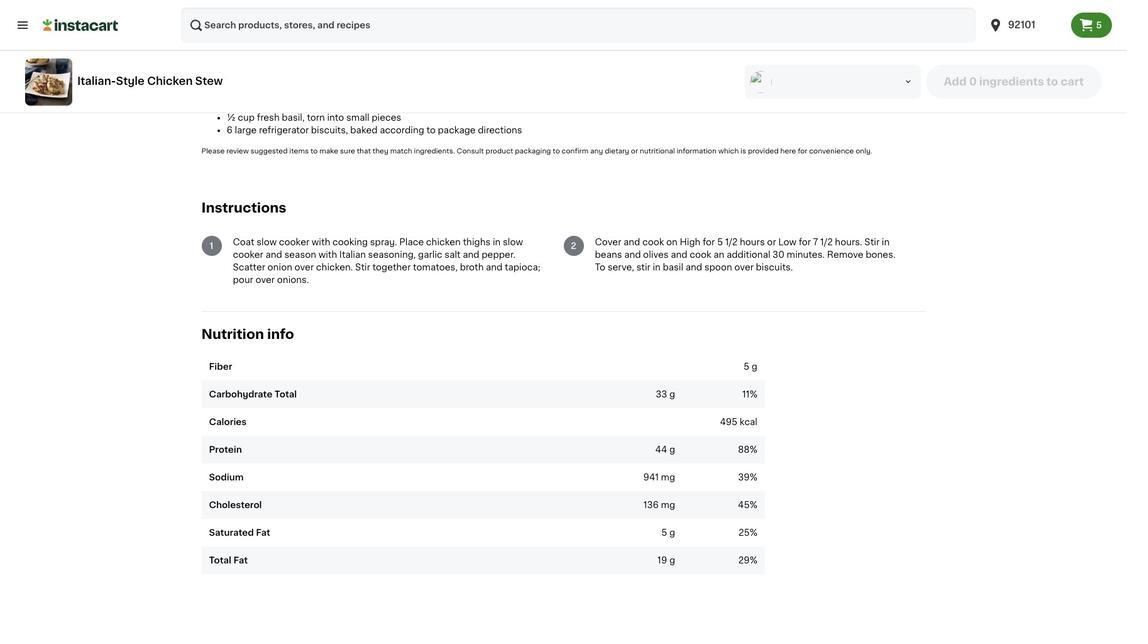 Task type: describe. For each thing, give the bounding box(es) containing it.
stir
[[637, 263, 651, 272]]

that
[[357, 148, 371, 155]]

2
[[571, 241, 577, 250]]

g for 29 %
[[670, 556, 676, 565]]

88
[[738, 446, 750, 454]]

to for pieces
[[427, 126, 436, 135]]

1 vertical spatial total
[[209, 556, 231, 565]]

2 slow from the left
[[503, 238, 523, 247]]

package
[[438, 126, 476, 135]]

tapioca;
[[505, 263, 540, 272]]

italian-style chicken stew
[[77, 76, 223, 86]]

hours.
[[835, 238, 863, 247]]

garlic inside the 1½ teaspoons dried italian seasoning ¾ teaspoon garlic salt ¼ teaspoon black pepper 1 large onion, thinly sliced 1 14.5-ounce can diced tomatoes
[[283, 13, 307, 21]]

5 g for saturated fat
[[662, 529, 676, 537]]

1 vertical spatial cook
[[690, 250, 712, 259]]

into
[[327, 113, 344, 122]]

chicken.
[[316, 263, 353, 272]]

% for 25
[[750, 529, 758, 537]]

29
[[739, 556, 750, 565]]

please review suggested items to make sure that they match ingredients. consult product packaging to confirm any dietary or nutritional information which is provided here for convenience only.
[[202, 148, 873, 155]]

25
[[739, 529, 750, 537]]

small
[[346, 113, 370, 122]]

2 92101 button from the left
[[988, 8, 1064, 43]]

0 vertical spatial 1
[[227, 38, 230, 47]]

make
[[320, 148, 338, 155]]

¼
[[227, 25, 236, 34]]

broth
[[460, 263, 484, 272]]

fresh
[[257, 113, 280, 122]]

italian-
[[77, 76, 116, 86]]

cholesterol
[[209, 501, 262, 510]]

45
[[738, 501, 750, 510]]

1 vertical spatial cooker
[[233, 250, 263, 259]]

information
[[677, 148, 717, 155]]

biscuits,
[[311, 126, 348, 135]]

low
[[779, 238, 797, 247]]

11
[[743, 390, 750, 399]]

confirm
[[562, 148, 589, 155]]

protein
[[209, 446, 242, 454]]

and right basil
[[686, 263, 703, 272]]

large inside the 1½ teaspoons dried italian seasoning ¾ teaspoon garlic salt ¼ teaspoon black pepper 1 large onion, thinly sliced 1 14.5-ounce can diced tomatoes
[[233, 38, 255, 47]]

0 vertical spatial teaspoon
[[238, 13, 280, 21]]

italian inside coat slow cooker with cooking spray. place chicken thighs in slow cooker and season with italian seasoning, garlic salt and pepper. scatter onion over chicken. stir together tomatoes, broth and tapioca; pour over onions.
[[340, 250, 366, 259]]

2 vertical spatial 1
[[210, 241, 214, 250]]

is
[[741, 148, 747, 155]]

beans
[[595, 250, 622, 259]]

and up the onion
[[266, 250, 282, 259]]

packaging
[[515, 148, 551, 155]]

carbohydrate total
[[209, 390, 297, 399]]

dried
[[291, 0, 314, 9]]

% for 11
[[750, 390, 758, 399]]

1 92101 button from the left
[[981, 8, 1071, 43]]

onion,
[[257, 38, 284, 47]]

large inside ½ cup fresh basil, torn into small pieces 6 large refrigerator biscuits, baked according to package directions
[[235, 126, 257, 135]]

together
[[373, 263, 411, 272]]

Search field
[[181, 8, 976, 43]]

19 g
[[658, 556, 676, 565]]

19
[[658, 556, 668, 565]]

chicken
[[147, 76, 193, 86]]

33
[[656, 390, 668, 399]]

spray.
[[370, 238, 397, 247]]

season
[[285, 250, 316, 259]]

495
[[720, 418, 738, 427]]

to
[[595, 263, 606, 272]]

italian inside the 1½ teaspoons dried italian seasoning ¾ teaspoon garlic salt ¼ teaspoon black pepper 1 large onion, thinly sliced 1 14.5-ounce can diced tomatoes
[[316, 0, 342, 9]]

g for 11 %
[[670, 390, 676, 399]]

salt inside coat slow cooker with cooking spray. place chicken thighs in slow cooker and season with italian seasoning, garlic salt and pepper. scatter onion over chicken. stir together tomatoes, broth and tapioca; pour over onions.
[[445, 250, 461, 259]]

0 vertical spatial cooker
[[279, 238, 310, 247]]

onions.
[[277, 275, 309, 284]]

30
[[773, 250, 785, 259]]

% for 45
[[750, 501, 758, 510]]

olives
[[643, 250, 669, 259]]

and up broth
[[463, 250, 480, 259]]

7
[[813, 238, 818, 247]]

0 horizontal spatial to
[[311, 148, 318, 155]]

1 vertical spatial 1
[[227, 50, 230, 59]]

can
[[284, 50, 301, 59]]

14.5-
[[233, 50, 255, 59]]

high
[[680, 238, 701, 247]]

pour
[[233, 275, 253, 284]]

g for 88 %
[[670, 446, 676, 454]]

6
[[227, 126, 233, 135]]

and down pepper.
[[486, 263, 503, 272]]

5 button
[[1071, 13, 1113, 38]]

39
[[738, 473, 750, 482]]

on
[[667, 238, 678, 247]]

place
[[400, 238, 424, 247]]

1 vertical spatial with
[[319, 250, 337, 259]]

44
[[656, 446, 668, 454]]

0 vertical spatial with
[[312, 238, 330, 247]]

product
[[486, 148, 513, 155]]

½
[[227, 113, 236, 122]]

basil,
[[282, 113, 305, 122]]

sliced
[[313, 38, 340, 47]]

thinly
[[286, 38, 311, 47]]

total fat
[[209, 556, 248, 565]]

33 g
[[656, 390, 676, 399]]

coat slow cooker with cooking spray. place chicken thighs in slow cooker and season with italian seasoning, garlic salt and pepper. scatter onion over chicken. stir together tomatoes, broth and tapioca; pour over onions.
[[233, 238, 540, 284]]

tomatoes
[[330, 50, 373, 59]]

941
[[644, 473, 659, 482]]

provided
[[748, 148, 779, 155]]

g for 25 %
[[670, 529, 676, 537]]

basil
[[663, 263, 684, 272]]

cup
[[238, 113, 255, 122]]

% for 88
[[750, 446, 758, 454]]

for left 7 at top
[[799, 238, 811, 247]]

any
[[591, 148, 603, 155]]

style
[[116, 76, 145, 86]]

remove
[[827, 250, 864, 259]]

25 %
[[739, 529, 758, 537]]

and right cover
[[624, 238, 640, 247]]

stir inside cover and cook on high for 5 1/2 hours or low for 7 1/2 hours. stir in beans and olives and cook an additional 30 minutes. remove bones. to serve, stir in basil and spoon over biscuits.
[[865, 238, 880, 247]]

minutes.
[[787, 250, 825, 259]]



Task type: locate. For each thing, give the bounding box(es) containing it.
ounce
[[255, 50, 282, 59]]

slow right the coat
[[257, 238, 277, 247]]

info
[[267, 328, 294, 341]]

cooker up "scatter"
[[233, 250, 263, 259]]

over down additional
[[735, 263, 754, 272]]

italian
[[316, 0, 342, 9], [340, 250, 366, 259]]

with
[[312, 238, 330, 247], [319, 250, 337, 259]]

please
[[202, 148, 225, 155]]

and up basil
[[671, 250, 688, 259]]

and up stir
[[625, 250, 641, 259]]

mg
[[661, 473, 676, 482], [661, 501, 676, 510]]

salt inside the 1½ teaspoons dried italian seasoning ¾ teaspoon garlic salt ¼ teaspoon black pepper 1 large onion, thinly sliced 1 14.5-ounce can diced tomatoes
[[309, 13, 325, 21]]

stir up bones.
[[865, 238, 880, 247]]

salt down chicken
[[445, 250, 461, 259]]

hours
[[740, 238, 765, 247]]

slow up pepper.
[[503, 238, 523, 247]]

stew
[[195, 76, 223, 86]]

1 horizontal spatial stir
[[865, 238, 880, 247]]

garlic up black
[[283, 13, 307, 21]]

over down the onion
[[256, 275, 275, 284]]

0 vertical spatial 5 g
[[744, 363, 758, 371]]

1 vertical spatial 5 g
[[662, 529, 676, 537]]

match
[[390, 148, 412, 155]]

tomatoes,
[[413, 263, 458, 272]]

pepper.
[[482, 250, 516, 259]]

fat right saturated
[[256, 529, 270, 537]]

mg for 941 mg
[[661, 473, 676, 482]]

0 horizontal spatial fat
[[234, 556, 248, 565]]

in
[[493, 238, 501, 247], [882, 238, 890, 247], [653, 263, 661, 272]]

5 inside cover and cook on high for 5 1/2 hours or low for 7 1/2 hours. stir in beans and olives and cook an additional 30 minutes. remove bones. to serve, stir in basil and spoon over biscuits.
[[718, 238, 723, 247]]

% up 29 %
[[750, 529, 758, 537]]

or up 30
[[767, 238, 776, 247]]

instructions
[[202, 201, 287, 214]]

495 kcal
[[720, 418, 758, 427]]

5 g up 19 g
[[662, 529, 676, 537]]

an
[[714, 250, 725, 259]]

1 horizontal spatial or
[[767, 238, 776, 247]]

1 % from the top
[[750, 390, 758, 399]]

0 horizontal spatial total
[[209, 556, 231, 565]]

0 horizontal spatial 5 g
[[662, 529, 676, 537]]

1 vertical spatial garlic
[[418, 250, 443, 259]]

1 vertical spatial fat
[[234, 556, 248, 565]]

5 g up 11 % on the bottom right of page
[[744, 363, 758, 371]]

instacart logo image
[[43, 18, 118, 33]]

None search field
[[181, 8, 976, 43]]

0 horizontal spatial 1/2
[[726, 238, 738, 247]]

biscuits.
[[756, 263, 793, 272]]

44 g
[[656, 446, 676, 454]]

directions
[[478, 126, 522, 135]]

1/2 right 7 at top
[[821, 238, 833, 247]]

2 % from the top
[[750, 446, 758, 454]]

convenience
[[810, 148, 854, 155]]

large up 14.5-
[[233, 38, 255, 47]]

which
[[719, 148, 739, 155]]

spoon
[[705, 263, 733, 272]]

% for 29
[[750, 556, 758, 565]]

fat for saturated fat
[[256, 529, 270, 537]]

1 horizontal spatial cooker
[[279, 238, 310, 247]]

% down 'kcal'
[[750, 446, 758, 454]]

over inside cover and cook on high for 5 1/2 hours or low for 7 1/2 hours. stir in beans and olives and cook an additional 30 minutes. remove bones. to serve, stir in basil and spoon over biscuits.
[[735, 263, 754, 272]]

large down cup
[[235, 126, 257, 135]]

cooker
[[279, 238, 310, 247], [233, 250, 263, 259]]

1 horizontal spatial total
[[275, 390, 297, 399]]

carbohydrate
[[209, 390, 273, 399]]

pieces
[[372, 113, 401, 122]]

% down the 88 %
[[750, 473, 758, 482]]

% down 25 %
[[750, 556, 758, 565]]

0 horizontal spatial cooker
[[233, 250, 263, 259]]

chicken
[[426, 238, 461, 247]]

with up chicken.
[[319, 250, 337, 259]]

0 vertical spatial salt
[[309, 13, 325, 21]]

mg right 941
[[661, 473, 676, 482]]

% up 25 %
[[750, 501, 758, 510]]

2 1/2 from the left
[[821, 238, 833, 247]]

5 g for fiber
[[744, 363, 758, 371]]

1 horizontal spatial 5 g
[[744, 363, 758, 371]]

teaspoon up "onion,"
[[238, 25, 280, 34]]

1
[[227, 38, 230, 47], [227, 50, 230, 59], [210, 241, 214, 250]]

1 left the coat
[[210, 241, 214, 250]]

5 g
[[744, 363, 758, 371], [662, 529, 676, 537]]

stir down cooking
[[355, 263, 370, 272]]

cover and cook on high for 5 1/2 hours or low for 7 1/2 hours. stir in beans and olives and cook an additional 30 minutes. remove bones. to serve, stir in basil and spoon over biscuits.
[[595, 238, 896, 272]]

mg right 136
[[661, 501, 676, 510]]

1½
[[227, 0, 239, 9]]

29 %
[[739, 556, 758, 565]]

45 %
[[738, 501, 758, 510]]

g right 33
[[670, 390, 676, 399]]

0 horizontal spatial or
[[631, 148, 638, 155]]

thighs
[[463, 238, 491, 247]]

over down season
[[295, 263, 314, 272]]

to
[[427, 126, 436, 135], [311, 148, 318, 155], [553, 148, 560, 155]]

4 % from the top
[[750, 501, 758, 510]]

88 %
[[738, 446, 758, 454]]

0 horizontal spatial in
[[493, 238, 501, 247]]

0 horizontal spatial garlic
[[283, 13, 307, 21]]

total down saturated
[[209, 556, 231, 565]]

ingredients.
[[414, 148, 455, 155]]

g right "19"
[[670, 556, 676, 565]]

1 vertical spatial large
[[235, 126, 257, 135]]

1 left 14.5-
[[227, 50, 230, 59]]

1 horizontal spatial 1/2
[[821, 238, 833, 247]]

to left the confirm
[[553, 148, 560, 155]]

seasoning
[[345, 0, 390, 9]]

5 inside the 5 button
[[1097, 21, 1102, 30]]

1 mg from the top
[[661, 473, 676, 482]]

11 %
[[743, 390, 758, 399]]

serve,
[[608, 263, 635, 272]]

bones.
[[866, 250, 896, 259]]

calories
[[209, 418, 247, 427]]

salt up pepper
[[309, 13, 325, 21]]

g
[[752, 363, 758, 371], [670, 390, 676, 399], [670, 446, 676, 454], [670, 529, 676, 537], [670, 556, 676, 565]]

total right carbohydrate
[[275, 390, 297, 399]]

suggested
[[251, 148, 288, 155]]

1 1/2 from the left
[[726, 238, 738, 247]]

fiber
[[209, 363, 232, 371]]

941 mg
[[644, 473, 676, 482]]

or
[[631, 148, 638, 155], [767, 238, 776, 247]]

1 vertical spatial stir
[[355, 263, 370, 272]]

¾
[[227, 13, 236, 21]]

1 vertical spatial italian
[[340, 250, 366, 259]]

1 horizontal spatial fat
[[256, 529, 270, 537]]

0 vertical spatial large
[[233, 38, 255, 47]]

only.
[[856, 148, 873, 155]]

baked
[[350, 126, 378, 135]]

total
[[275, 390, 297, 399], [209, 556, 231, 565]]

scatter
[[233, 263, 265, 272]]

0 vertical spatial mg
[[661, 473, 676, 482]]

garlic inside coat slow cooker with cooking spray. place chicken thighs in slow cooker and season with italian seasoning, garlic salt and pepper. scatter onion over chicken. stir together tomatoes, broth and tapioca; pour over onions.
[[418, 250, 443, 259]]

or inside cover and cook on high for 5 1/2 hours or low for 7 1/2 hours. stir in beans and olives and cook an additional 30 minutes. remove bones. to serve, stir in basil and spoon over biscuits.
[[767, 238, 776, 247]]

92101
[[1009, 20, 1036, 30]]

2 horizontal spatial to
[[553, 148, 560, 155]]

0 vertical spatial or
[[631, 148, 638, 155]]

0 vertical spatial italian
[[316, 0, 342, 9]]

% for 39
[[750, 473, 758, 482]]

1 horizontal spatial to
[[427, 126, 436, 135]]

0 vertical spatial garlic
[[283, 13, 307, 21]]

0 horizontal spatial stir
[[355, 263, 370, 272]]

over
[[295, 263, 314, 272], [735, 263, 754, 272], [256, 275, 275, 284]]

nutritional
[[640, 148, 675, 155]]

for right here
[[798, 148, 808, 155]]

136 mg
[[644, 501, 676, 510]]

cooker up season
[[279, 238, 310, 247]]

to up ingredients.
[[427, 126, 436, 135]]

2 mg from the top
[[661, 501, 676, 510]]

cooking
[[333, 238, 368, 247]]

1 horizontal spatial salt
[[445, 250, 461, 259]]

consult
[[457, 148, 484, 155]]

cook down high
[[690, 250, 712, 259]]

0 vertical spatial total
[[275, 390, 297, 399]]

mg for 136 mg
[[661, 501, 676, 510]]

to left the make
[[311, 148, 318, 155]]

1 horizontal spatial over
[[295, 263, 314, 272]]

coat
[[233, 238, 254, 247]]

they
[[373, 148, 389, 155]]

pepper
[[308, 25, 340, 34]]

in inside coat slow cooker with cooking spray. place chicken thighs in slow cooker and season with italian seasoning, garlic salt and pepper. scatter onion over chicken. stir together tomatoes, broth and tapioca; pour over onions.
[[493, 238, 501, 247]]

to for that
[[553, 148, 560, 155]]

fat down saturated fat
[[234, 556, 248, 565]]

1 horizontal spatial cook
[[690, 250, 712, 259]]

0 horizontal spatial salt
[[309, 13, 325, 21]]

to inside ½ cup fresh basil, torn into small pieces 6 large refrigerator biscuits, baked according to package directions
[[427, 126, 436, 135]]

italian down cooking
[[340, 250, 366, 259]]

0 vertical spatial fat
[[256, 529, 270, 537]]

g right 44
[[670, 446, 676, 454]]

for up an
[[703, 238, 715, 247]]

0 vertical spatial stir
[[865, 238, 880, 247]]

fat for total fat
[[234, 556, 248, 565]]

according
[[380, 126, 424, 135]]

teaspoons
[[242, 0, 289, 9]]

in down olives
[[653, 263, 661, 272]]

5 % from the top
[[750, 529, 758, 537]]

136
[[644, 501, 659, 510]]

%
[[750, 390, 758, 399], [750, 446, 758, 454], [750, 473, 758, 482], [750, 501, 758, 510], [750, 529, 758, 537], [750, 556, 758, 565]]

with up season
[[312, 238, 330, 247]]

nutrition
[[202, 328, 264, 341]]

garlic up tomatoes,
[[418, 250, 443, 259]]

6 % from the top
[[750, 556, 758, 565]]

1 vertical spatial or
[[767, 238, 776, 247]]

here
[[781, 148, 796, 155]]

or right dietary
[[631, 148, 638, 155]]

1 vertical spatial teaspoon
[[238, 25, 280, 34]]

g up 11 % on the bottom right of page
[[752, 363, 758, 371]]

% up 'kcal'
[[750, 390, 758, 399]]

1 horizontal spatial in
[[653, 263, 661, 272]]

1/2 left hours
[[726, 238, 738, 247]]

1 vertical spatial mg
[[661, 501, 676, 510]]

1 down ¼ at the left of page
[[227, 38, 230, 47]]

teaspoon down the teaspoons
[[238, 13, 280, 21]]

0 horizontal spatial cook
[[643, 238, 664, 247]]

2 horizontal spatial in
[[882, 238, 890, 247]]

in up bones.
[[882, 238, 890, 247]]

italian up pepper
[[316, 0, 342, 9]]

3 % from the top
[[750, 473, 758, 482]]

seasoning,
[[368, 250, 416, 259]]

1 horizontal spatial garlic
[[418, 250, 443, 259]]

onion
[[268, 263, 292, 272]]

1 horizontal spatial slow
[[503, 238, 523, 247]]

1 slow from the left
[[257, 238, 277, 247]]

g up 19 g
[[670, 529, 676, 537]]

2 horizontal spatial over
[[735, 263, 754, 272]]

0 horizontal spatial slow
[[257, 238, 277, 247]]

1 vertical spatial salt
[[445, 250, 461, 259]]

cook up olives
[[643, 238, 664, 247]]

in up pepper.
[[493, 238, 501, 247]]

0 horizontal spatial over
[[256, 275, 275, 284]]

0 vertical spatial cook
[[643, 238, 664, 247]]

torn
[[307, 113, 325, 122]]

dietary
[[605, 148, 630, 155]]

sodium
[[209, 473, 244, 482]]

stir inside coat slow cooker with cooking spray. place chicken thighs in slow cooker and season with italian seasoning, garlic salt and pepper. scatter onion over chicken. stir together tomatoes, broth and tapioca; pour over onions.
[[355, 263, 370, 272]]

nutrition info
[[202, 328, 294, 341]]

sure
[[340, 148, 355, 155]]



Task type: vqa. For each thing, say whether or not it's contained in the screenshot.
11 %
yes



